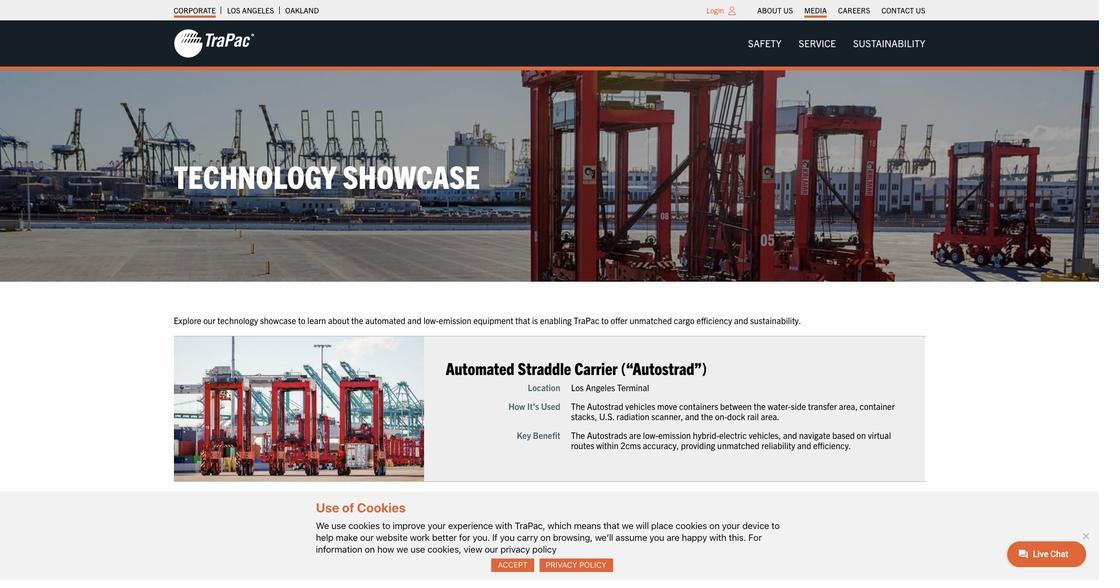 Task type: describe. For each thing, give the bounding box(es) containing it.
on left the device
[[710, 521, 720, 532]]

sustainability
[[853, 37, 926, 49]]

browsing,
[[553, 533, 593, 543]]

automated
[[365, 315, 406, 326]]

of
[[342, 501, 354, 516]]

1 vertical spatial with
[[710, 533, 727, 543]]

2 your from the left
[[722, 521, 740, 532]]

equipment
[[474, 315, 514, 326]]

terminal
[[617, 382, 649, 393]]

explore our technology showcase to learn about the automated and low-emission equipment that is enabling trapac to offer unmatched cargo efficiency and sustainability.
[[174, 315, 801, 326]]

to right showcase
[[298, 315, 306, 326]]

0 vertical spatial learn
[[308, 315, 326, 326]]

light image
[[729, 6, 736, 15]]

to right below
[[577, 493, 585, 504]]

for
[[459, 533, 471, 543]]

make
[[336, 533, 358, 543]]

corporate image
[[174, 28, 254, 59]]

to up website
[[382, 521, 391, 532]]

work
[[410, 533, 430, 543]]

straddle
[[518, 358, 571, 379]]

automated straddle carrier ("autostrad")
[[446, 358, 707, 379]]

login link
[[707, 5, 724, 15]]

u.s.
[[599, 411, 615, 422]]

are inside the autostrads are low-emission hybrid-electric vehicles, and navigate based on virtual routes within 2cms accuracy, providing unmatched reliability and efficiency.
[[629, 430, 641, 441]]

trapac los angeles automated straddle carrier image
[[174, 337, 424, 482]]

website
[[376, 533, 408, 543]]

los for los angeles terminal
[[571, 382, 584, 393]]

hybrid-
[[693, 430, 720, 441]]

based
[[833, 430, 855, 441]]

below
[[554, 493, 575, 504]]

device
[[743, 521, 770, 532]]

1 your from the left
[[428, 521, 446, 532]]

autostrad
[[587, 401, 624, 412]]

enabling
[[540, 315, 572, 326]]

dock
[[727, 411, 746, 422]]

los angeles terminal
[[571, 382, 649, 393]]

rail
[[748, 411, 759, 422]]

containers
[[680, 401, 718, 412]]

1 you from the left
[[500, 533, 515, 543]]

accept
[[498, 561, 528, 570]]

key benefit
[[517, 430, 561, 441]]

navigate
[[799, 430, 831, 441]]

1 horizontal spatial technology
[[511, 493, 552, 504]]

to left offer
[[602, 315, 609, 326]]

0 vertical spatial technology
[[218, 315, 258, 326]]

carrier
[[575, 358, 618, 379]]

contact us
[[882, 5, 926, 15]]

the for the autostrad vehicles move containers between the water-side transfer area, container stacks, u.s. radiation scanner, and the on-dock rail area.
[[571, 401, 585, 412]]

service
[[799, 37, 836, 49]]

and right efficiency
[[734, 315, 748, 326]]

technology
[[174, 156, 336, 196]]

low- inside the autostrads are low-emission hybrid-electric vehicles, and navigate based on virtual routes within 2cms accuracy, providing unmatched reliability and efficiency.
[[643, 430, 659, 441]]

is
[[532, 315, 538, 326]]

cookies,
[[428, 545, 462, 555]]

virtual
[[868, 430, 891, 441]]

more
[[607, 493, 626, 504]]

automated
[[446, 358, 515, 379]]

assume
[[616, 533, 647, 543]]

on-
[[715, 411, 727, 422]]

menu bar containing about us
[[752, 3, 931, 18]]

technology showcase
[[174, 156, 480, 196]]

angeles for los angeles
[[242, 5, 274, 15]]

how
[[377, 545, 394, 555]]

emission inside the autostrads are low-emission hybrid-electric vehicles, and navigate based on virtual routes within 2cms accuracy, providing unmatched reliability and efficiency.
[[659, 430, 691, 441]]

corporate
[[174, 5, 216, 15]]

0 vertical spatial with
[[496, 521, 513, 532]]

click
[[473, 493, 491, 504]]

how
[[509, 401, 525, 412]]

explore
[[174, 315, 201, 326]]

help
[[316, 533, 334, 543]]

providing
[[681, 441, 716, 451]]

automated straddle carrier ("autostrad") main content
[[163, 314, 1100, 581]]

which
[[548, 521, 572, 532]]

media link
[[805, 3, 827, 18]]

los angeles link
[[227, 3, 274, 18]]

0 vertical spatial unmatched
[[630, 315, 672, 326]]

privacy policy
[[546, 561, 607, 570]]

on left a
[[493, 493, 503, 504]]

within
[[597, 441, 619, 451]]

1 horizontal spatial the
[[701, 411, 713, 422]]

a
[[505, 493, 509, 504]]

transfer
[[808, 401, 837, 412]]

1 horizontal spatial learn
[[587, 493, 605, 504]]

oakland
[[285, 5, 319, 15]]

menu bar containing safety
[[740, 33, 934, 54]]

los angeles
[[227, 5, 274, 15]]

used
[[541, 401, 561, 412]]

service link
[[790, 33, 845, 54]]

2 horizontal spatial our
[[485, 545, 498, 555]]

contact
[[882, 5, 914, 15]]

that inside the use of cookies we use cookies to improve your experience with trapac, which means that we will place cookies on your device to help make our website work better for you. if you carry on browsing, we'll assume you are happy with this. for information on how we use cookies, view our privacy policy
[[604, 521, 620, 532]]

2 you from the left
[[650, 533, 665, 543]]

vehicles,
[[749, 430, 781, 441]]

and right "automated"
[[408, 315, 422, 326]]

on inside the autostrads are low-emission hybrid-electric vehicles, and navigate based on virtual routes within 2cms accuracy, providing unmatched reliability and efficiency.
[[857, 430, 866, 441]]

if
[[493, 533, 498, 543]]

about
[[328, 315, 350, 326]]

and inside the autostrad vehicles move containers between the water-side transfer area, container stacks, u.s. radiation scanner, and the on-dock rail area.
[[685, 411, 699, 422]]

privacy policy link
[[540, 559, 613, 573]]

showcase
[[343, 156, 480, 196]]

the for the autostrads are low-emission hybrid-electric vehicles, and navigate based on virtual routes within 2cms accuracy, providing unmatched reliability and efficiency.
[[571, 430, 585, 441]]

vehicles
[[626, 401, 656, 412]]

sustainability.
[[750, 315, 801, 326]]

policy
[[580, 561, 607, 570]]



Task type: vqa. For each thing, say whether or not it's contained in the screenshot.
Email
no



Task type: locate. For each thing, give the bounding box(es) containing it.
click on a technology below to learn more
[[473, 493, 626, 504]]

water-
[[768, 401, 791, 412]]

0 horizontal spatial your
[[428, 521, 446, 532]]

1 horizontal spatial are
[[667, 533, 680, 543]]

information
[[316, 545, 362, 555]]

1 horizontal spatial you
[[650, 533, 665, 543]]

2 horizontal spatial the
[[754, 401, 766, 412]]

cookies up happy
[[676, 521, 707, 532]]

0 horizontal spatial angeles
[[242, 5, 274, 15]]

0 vertical spatial los
[[227, 5, 240, 15]]

trapac,
[[515, 521, 545, 532]]

2cms
[[621, 441, 641, 451]]

it's
[[527, 401, 539, 412]]

are down place
[[667, 533, 680, 543]]

on left the how
[[365, 545, 375, 555]]

unmatched inside the autostrads are low-emission hybrid-electric vehicles, and navigate based on virtual routes within 2cms accuracy, providing unmatched reliability and efficiency.
[[718, 441, 760, 451]]

use up make
[[332, 521, 346, 532]]

1 vertical spatial technology
[[511, 493, 552, 504]]

learn left more
[[587, 493, 605, 504]]

key
[[517, 430, 531, 441]]

are down radiation
[[629, 430, 641, 441]]

the autostrad vehicles move containers between the water-side transfer area, container stacks, u.s. radiation scanner, and the on-dock rail area.
[[571, 401, 895, 422]]

your up 'better'
[[428, 521, 446, 532]]

0 vertical spatial menu bar
[[752, 3, 931, 18]]

happy
[[682, 533, 707, 543]]

angeles up autostrad
[[586, 382, 615, 393]]

low- right 2cms
[[643, 430, 659, 441]]

media
[[805, 5, 827, 15]]

this.
[[729, 533, 746, 543]]

menu bar down careers
[[740, 33, 934, 54]]

us right about
[[784, 5, 793, 15]]

we
[[316, 521, 329, 532]]

and left navigate
[[783, 430, 797, 441]]

los
[[227, 5, 240, 15], [571, 382, 584, 393]]

low- right "automated"
[[424, 315, 439, 326]]

that left is
[[516, 315, 530, 326]]

you.
[[473, 533, 490, 543]]

accept link
[[492, 559, 534, 573]]

1 horizontal spatial we
[[622, 521, 634, 532]]

we'll
[[595, 533, 614, 543]]

angeles inside los angeles link
[[242, 5, 274, 15]]

unmatched
[[630, 315, 672, 326], [718, 441, 760, 451]]

1 horizontal spatial use
[[411, 545, 425, 555]]

use of cookies we use cookies to improve your experience with trapac, which means that we will place cookies on your device to help make our website work better for you. if you carry on browsing, we'll assume you are happy with this. for information on how we use cookies, view our privacy policy
[[316, 501, 780, 555]]

angeles left oakland at top left
[[242, 5, 274, 15]]

routes
[[571, 441, 595, 451]]

2 the from the top
[[571, 430, 585, 441]]

0 vertical spatial emission
[[439, 315, 472, 326]]

1 vertical spatial are
[[667, 533, 680, 543]]

trapac
[[574, 315, 600, 326]]

1 horizontal spatial low-
[[643, 430, 659, 441]]

1 horizontal spatial cookies
[[676, 521, 707, 532]]

place
[[651, 521, 674, 532]]

0 horizontal spatial with
[[496, 521, 513, 532]]

on up policy
[[541, 533, 551, 543]]

1 horizontal spatial los
[[571, 382, 584, 393]]

the inside the autostrads are low-emission hybrid-electric vehicles, and navigate based on virtual routes within 2cms accuracy, providing unmatched reliability and efficiency.
[[571, 430, 585, 441]]

1 cookies from the left
[[349, 521, 380, 532]]

are
[[629, 430, 641, 441], [667, 533, 680, 543]]

cookies
[[357, 501, 406, 516]]

1 vertical spatial unmatched
[[718, 441, 760, 451]]

los inside automated straddle carrier ("autostrad") main content
[[571, 382, 584, 393]]

1 the from the top
[[571, 401, 585, 412]]

1 vertical spatial our
[[360, 533, 374, 543]]

privacy
[[546, 561, 577, 570]]

sustainability link
[[845, 33, 934, 54]]

with left this.
[[710, 533, 727, 543]]

the left autostrad
[[571, 401, 585, 412]]

about
[[758, 5, 782, 15]]

0 horizontal spatial low-
[[424, 315, 439, 326]]

cargo
[[674, 315, 695, 326]]

experience
[[448, 521, 493, 532]]

us for about us
[[784, 5, 793, 15]]

0 horizontal spatial are
[[629, 430, 641, 441]]

scanner,
[[652, 411, 683, 422]]

carry
[[517, 533, 538, 543]]

you down place
[[650, 533, 665, 543]]

1 vertical spatial los
[[571, 382, 584, 393]]

technology left showcase
[[218, 315, 258, 326]]

the inside the autostrad vehicles move containers between the water-side transfer area, container stacks, u.s. radiation scanner, and the on-dock rail area.
[[571, 401, 585, 412]]

you
[[500, 533, 515, 543], [650, 533, 665, 543]]

0 horizontal spatial cookies
[[349, 521, 380, 532]]

0 vertical spatial low-
[[424, 315, 439, 326]]

2 us from the left
[[916, 5, 926, 15]]

emission left equipment
[[439, 315, 472, 326]]

learn
[[308, 315, 326, 326], [587, 493, 605, 504]]

0 horizontal spatial our
[[203, 315, 216, 326]]

2 cookies from the left
[[676, 521, 707, 532]]

1 horizontal spatial that
[[604, 521, 620, 532]]

on
[[857, 430, 866, 441], [493, 493, 503, 504], [710, 521, 720, 532], [541, 533, 551, 543], [365, 545, 375, 555]]

move
[[657, 401, 678, 412]]

0 vertical spatial our
[[203, 315, 216, 326]]

you right if on the bottom
[[500, 533, 515, 543]]

angeles inside automated straddle carrier ("autostrad") main content
[[586, 382, 615, 393]]

improve
[[393, 521, 426, 532]]

use
[[316, 501, 339, 516]]

0 vertical spatial we
[[622, 521, 634, 532]]

about us link
[[758, 3, 793, 18]]

that up we'll
[[604, 521, 620, 532]]

showcase
[[260, 315, 296, 326]]

learn left about
[[308, 315, 326, 326]]

and right reliability
[[798, 441, 812, 451]]

menu bar
[[752, 3, 931, 18], [740, 33, 934, 54]]

1 horizontal spatial unmatched
[[718, 441, 760, 451]]

los inside los angeles link
[[227, 5, 240, 15]]

that inside automated straddle carrier ("autostrad") main content
[[516, 315, 530, 326]]

our right explore
[[203, 315, 216, 326]]

0 vertical spatial use
[[332, 521, 346, 532]]

1 horizontal spatial our
[[360, 533, 374, 543]]

the autostrads are low-emission hybrid-electric vehicles, and navigate based on virtual routes within 2cms accuracy, providing unmatched reliability and efficiency.
[[571, 430, 891, 451]]

emission down scanner,
[[659, 430, 691, 441]]

1 vertical spatial emission
[[659, 430, 691, 441]]

autostrads
[[587, 430, 627, 441]]

angeles
[[242, 5, 274, 15], [586, 382, 615, 393]]

oakland link
[[285, 3, 319, 18]]

1 vertical spatial that
[[604, 521, 620, 532]]

the left water-
[[754, 401, 766, 412]]

container
[[860, 401, 895, 412]]

0 horizontal spatial we
[[397, 545, 408, 555]]

area,
[[839, 401, 858, 412]]

our inside automated straddle carrier ("autostrad") main content
[[203, 315, 216, 326]]

we down website
[[397, 545, 408, 555]]

menu bar up service
[[752, 3, 931, 18]]

1 vertical spatial menu bar
[[740, 33, 934, 54]]

and up hybrid-
[[685, 411, 699, 422]]

0 horizontal spatial technology
[[218, 315, 258, 326]]

1 horizontal spatial with
[[710, 533, 727, 543]]

1 horizontal spatial angeles
[[586, 382, 615, 393]]

location
[[528, 382, 561, 393]]

0 horizontal spatial unmatched
[[630, 315, 672, 326]]

the left on-
[[701, 411, 713, 422]]

we up assume
[[622, 521, 634, 532]]

how it's used
[[509, 401, 561, 412]]

are inside the use of cookies we use cookies to improve your experience with trapac, which means that we will place cookies on your device to help make our website work better for you. if you carry on browsing, we'll assume you are happy with this. for information on how we use cookies, view our privacy policy
[[667, 533, 680, 543]]

us right contact
[[916, 5, 926, 15]]

the down stacks,
[[571, 430, 585, 441]]

unmatched right offer
[[630, 315, 672, 326]]

with up if on the bottom
[[496, 521, 513, 532]]

to right the device
[[772, 521, 780, 532]]

los for los angeles
[[227, 5, 240, 15]]

your up this.
[[722, 521, 740, 532]]

careers
[[838, 5, 871, 15]]

unmatched down dock
[[718, 441, 760, 451]]

2 vertical spatial our
[[485, 545, 498, 555]]

0 vertical spatial that
[[516, 315, 530, 326]]

0 horizontal spatial use
[[332, 521, 346, 532]]

radiation
[[617, 411, 650, 422]]

0 horizontal spatial learn
[[308, 315, 326, 326]]

use down work
[[411, 545, 425, 555]]

efficiency
[[697, 315, 732, 326]]

area.
[[761, 411, 780, 422]]

reliability
[[762, 441, 796, 451]]

cookies up make
[[349, 521, 380, 532]]

1 vertical spatial low-
[[643, 430, 659, 441]]

the right about
[[351, 315, 363, 326]]

technology right a
[[511, 493, 552, 504]]

electric
[[720, 430, 747, 441]]

0 horizontal spatial us
[[784, 5, 793, 15]]

1 horizontal spatial emission
[[659, 430, 691, 441]]

safety link
[[740, 33, 790, 54]]

1 vertical spatial use
[[411, 545, 425, 555]]

for
[[749, 533, 762, 543]]

1 vertical spatial the
[[571, 430, 585, 441]]

1 vertical spatial learn
[[587, 493, 605, 504]]

our down if on the bottom
[[485, 545, 498, 555]]

0 vertical spatial the
[[571, 401, 585, 412]]

corporate link
[[174, 3, 216, 18]]

and
[[408, 315, 422, 326], [734, 315, 748, 326], [685, 411, 699, 422], [783, 430, 797, 441], [798, 441, 812, 451]]

login
[[707, 5, 724, 15]]

view
[[464, 545, 483, 555]]

0 horizontal spatial that
[[516, 315, 530, 326]]

technology
[[218, 315, 258, 326], [511, 493, 552, 504]]

0 horizontal spatial you
[[500, 533, 515, 543]]

contact us link
[[882, 3, 926, 18]]

0 horizontal spatial the
[[351, 315, 363, 326]]

accuracy,
[[643, 441, 679, 451]]

1 us from the left
[[784, 5, 793, 15]]

safety
[[748, 37, 782, 49]]

side
[[791, 401, 806, 412]]

about us
[[758, 5, 793, 15]]

0 vertical spatial are
[[629, 430, 641, 441]]

0 vertical spatial angeles
[[242, 5, 274, 15]]

on right the based on the right of the page
[[857, 430, 866, 441]]

angeles for los angeles terminal
[[586, 382, 615, 393]]

we
[[622, 521, 634, 532], [397, 545, 408, 555]]

your
[[428, 521, 446, 532], [722, 521, 740, 532]]

stacks,
[[571, 411, 597, 422]]

offer
[[611, 315, 628, 326]]

1 vertical spatial we
[[397, 545, 408, 555]]

1 horizontal spatial us
[[916, 5, 926, 15]]

0 horizontal spatial emission
[[439, 315, 472, 326]]

1 horizontal spatial your
[[722, 521, 740, 532]]

policy
[[533, 545, 557, 555]]

1 vertical spatial angeles
[[586, 382, 615, 393]]

los up corporate image
[[227, 5, 240, 15]]

our right make
[[360, 533, 374, 543]]

efficiency.
[[814, 441, 851, 451]]

0 horizontal spatial los
[[227, 5, 240, 15]]

us for contact us
[[916, 5, 926, 15]]

los down automated straddle carrier ("autostrad") at the bottom of page
[[571, 382, 584, 393]]



